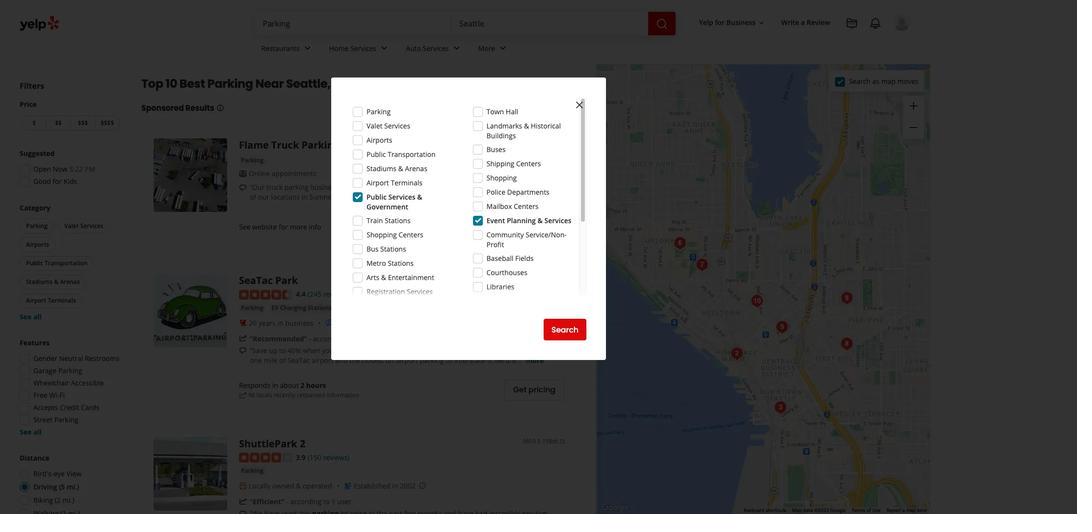 Task type: describe. For each thing, give the bounding box(es) containing it.
best
[[180, 76, 205, 92]]

provides
[[340, 183, 368, 192]]

shuttlepark 2 image
[[154, 437, 227, 511]]

4.4 star rating image
[[239, 290, 292, 300]]

s for shuttlepark 2
[[538, 437, 541, 446]]

when
[[303, 346, 321, 355]]

and up closest
[[360, 346, 372, 355]]

auto services link
[[398, 35, 471, 64]]

in left "2002"
[[392, 482, 398, 491]]

metro
[[367, 259, 386, 268]]

terminals inside the search dialog
[[391, 178, 423, 188]]

central parking pioneer square garage image
[[771, 398, 791, 418]]

state.
[[470, 192, 487, 202]]

1 horizontal spatial the
[[411, 346, 422, 355]]

home services
[[329, 44, 377, 53]]

arts
[[367, 273, 380, 282]]

search button
[[544, 319, 587, 341]]

2 16 trending v2 image from the top
[[239, 392, 247, 400]]

map
[[793, 508, 803, 514]]

parking left 'options'
[[429, 183, 453, 192]]

neutral
[[59, 354, 83, 363]]

rates
[[528, 183, 545, 192]]

hall
[[506, 107, 519, 116]]

airport inside the search dialog
[[367, 178, 389, 188]]

public inside button
[[26, 259, 43, 268]]

fi
[[60, 391, 65, 400]]

0 vertical spatial 2
[[301, 381, 305, 391]]

more link for flame truck parking
[[511, 192, 529, 202]]

yelp
[[700, 18, 714, 27]]

map for moves
[[882, 76, 896, 86]]

terms
[[852, 508, 866, 514]]

more for seatac park
[[526, 356, 544, 365]]

for for kids
[[53, 177, 62, 186]]

business categories element
[[254, 35, 911, 64]]

16 online appointments v2 image
[[239, 170, 247, 178]]

"efficient" - according to 1 user
[[250, 498, 352, 507]]

& inside the landmarks & historical buildings
[[524, 121, 529, 131]]

see all for features
[[20, 428, 42, 437]]

airport inside button
[[26, 297, 46, 305]]

parking right best at the bottom of page
[[439, 346, 463, 355]]

we
[[495, 356, 504, 365]]

16 trending v2 image for shuttlepark
[[239, 498, 247, 506]]

metro stations
[[367, 259, 414, 268]]

located
[[518, 346, 543, 355]]

report
[[887, 508, 902, 514]]

and up the "maple"
[[387, 183, 399, 192]]

16 speech v2 image
[[239, 511, 247, 515]]

public services & government
[[367, 192, 423, 212]]

accessible
[[71, 379, 104, 388]]

and down prepay
[[336, 356, 348, 365]]

flame
[[239, 138, 269, 152]]

0 horizontal spatial view
[[67, 469, 82, 479]]

airports inside the search dialog
[[367, 136, 393, 145]]

within
[[545, 346, 564, 355]]

close image
[[574, 99, 586, 111]]

2 vertical spatial of
[[867, 508, 872, 514]]

arts & entertainment
[[367, 273, 434, 282]]

restaurants link
[[254, 35, 321, 64]]

e
[[562, 138, 565, 147]]

stations for metro stations
[[388, 259, 414, 268]]

stations for bus stations
[[381, 245, 406, 254]]

stations inside button
[[308, 304, 332, 312]]

top 10 best parking near seattle, washington
[[141, 76, 406, 92]]

arenas inside 'button'
[[60, 278, 80, 286]]

requested
[[297, 391, 325, 400]]

mi.) for driving (5 mi.)
[[67, 483, 79, 492]]

shipping centers
[[487, 159, 541, 168]]

seattle,
[[286, 76, 331, 92]]

wheelchair
[[33, 379, 69, 388]]

business for parking
[[311, 183, 339, 192]]

good for kids
[[33, 177, 77, 186]]

seattle center image
[[671, 233, 690, 253]]

get pricing
[[513, 385, 556, 396]]

airports inside button
[[26, 241, 49, 249]]

4.4
[[296, 290, 306, 299]]

for for business
[[716, 18, 725, 27]]

- for park
[[309, 334, 311, 344]]

distance
[[20, 454, 50, 463]]

services inside public services & government
[[389, 192, 416, 202]]

buildings
[[487, 131, 516, 140]]

transportation inside button
[[45, 259, 88, 268]]

in up 'recently'
[[272, 381, 278, 391]]

parking button down the category
[[20, 219, 54, 234]]

in right years
[[278, 319, 284, 328]]

user
[[337, 498, 352, 507]]

16 speech v2 image for flame truck parking
[[239, 184, 247, 192]]

accepts credit cards
[[33, 403, 99, 412]]

services inside button
[[80, 222, 103, 230]]

1 at from the left
[[481, 183, 487, 192]]

write a review
[[782, 18, 831, 27]]

in left sumner,
[[302, 192, 308, 202]]

5,
[[488, 356, 493, 365]]

arenas inside the search dialog
[[405, 164, 428, 173]]

(2
[[55, 496, 61, 505]]

valet inside the valet services button
[[64, 222, 79, 230]]

0 vertical spatial public
[[367, 150, 386, 159]]

to left 34
[[346, 334, 353, 344]]

write
[[782, 18, 800, 27]]

stadiums & arenas inside the search dialog
[[367, 164, 428, 173]]

as
[[873, 76, 880, 86]]

3.9 link
[[296, 452, 306, 463]]

parking down 'appointments'
[[285, 183, 309, 192]]

bus stations
[[367, 245, 406, 254]]

seatac park image
[[154, 274, 227, 348]]

and down daily
[[366, 192, 378, 202]]

view website link
[[495, 216, 565, 238]]

of inside "our truck parking business provides daily and monthly parking options at competitive rates at six of our locations in sumner, auburn, and maple valley in washington state. our…"
[[250, 192, 256, 202]]

centers for mailbox centers
[[514, 202, 539, 211]]

reviews) for shuttlepark 2
[[323, 453, 350, 462]]

filters
[[20, 81, 44, 91]]

police departments
[[487, 188, 550, 197]]

ev charging stations link
[[270, 303, 334, 313]]

more
[[479, 44, 496, 53]]

1
[[332, 498, 336, 507]]

harvard parking garage image
[[838, 288, 857, 308]]

landmarks
[[487, 121, 523, 131]]

valet inside the search dialog
[[367, 121, 383, 131]]

get pricing button
[[504, 379, 565, 401]]

public inside public services & government
[[367, 192, 387, 202]]

reviews) for seatac park
[[323, 290, 350, 299]]

parking button for third parking link from the bottom
[[239, 156, 266, 165]]

you
[[322, 346, 334, 355]]

2 vertical spatial for
[[279, 222, 288, 232]]

recently
[[274, 391, 296, 400]]

0 horizontal spatial the
[[350, 356, 360, 365]]

shopping for shopping
[[487, 173, 517, 183]]

google image
[[600, 502, 632, 515]]

centers for shipping centers
[[517, 159, 541, 168]]

16 locally owned v2 image
[[239, 483, 247, 491]]

0 vertical spatial see
[[239, 222, 251, 232]]

16 trending v2 image for seatac
[[239, 335, 247, 343]]

free for free wi-fi
[[33, 391, 47, 400]]

auto services
[[406, 44, 449, 53]]

eye
[[54, 469, 65, 479]]

appointments
[[272, 169, 317, 178]]

street parking
[[33, 415, 78, 425]]

more link for seatac park
[[526, 356, 544, 365]]

$$$
[[78, 119, 88, 127]]

(5
[[59, 483, 65, 492]]

3 parking link from the top
[[239, 467, 266, 476]]

more for flame truck parking
[[511, 192, 529, 202]]

wi-
[[49, 391, 60, 400]]

entertainment
[[388, 273, 434, 282]]

competitive
[[489, 183, 527, 192]]

public transportation button
[[20, 256, 94, 271]]

free estimates
[[335, 319, 382, 328]]

online
[[249, 169, 270, 178]]

$$
[[55, 119, 62, 127]]

in right valley
[[422, 192, 428, 202]]

valet services inside the search dialog
[[367, 121, 411, 131]]

all for category
[[33, 312, 42, 322]]

shortcuts
[[766, 508, 787, 514]]

map data ©2023 google
[[793, 508, 846, 514]]

0 vertical spatial view
[[504, 221, 523, 233]]

$$ button
[[46, 115, 70, 131]]

moves
[[898, 76, 919, 86]]

& right arts
[[381, 273, 386, 282]]

of inside "save up to 40% when you prepay and experience the best parking value in seatac! located within one mile of seatac airport and the closest off airport parking to interstate-5, we are…"
[[279, 356, 286, 365]]

valet services inside button
[[64, 222, 103, 230]]

use
[[873, 508, 881, 514]]

transportation inside the search dialog
[[388, 150, 436, 159]]

terms of use link
[[852, 508, 881, 514]]

"our truck parking business provides daily and monthly parking options at competitive rates at six of our locations in sumner, auburn, and maple valley in washington state. our…"
[[250, 183, 563, 202]]

map region
[[476, 9, 979, 515]]

locally owned & operated
[[249, 482, 332, 491]]

see for category
[[20, 312, 32, 322]]

event planning & services
[[487, 216, 572, 225]]

monthly
[[401, 183, 427, 192]]



Task type: locate. For each thing, give the bounding box(es) containing it.
1 st from the top
[[560, 274, 565, 282]]

2 see all button from the top
[[20, 428, 42, 437]]

airports up public transportation button
[[26, 241, 49, 249]]

16 speech v2 image
[[239, 184, 247, 192], [239, 347, 247, 355]]

1 vertical spatial more
[[290, 222, 307, 232]]

1 vertical spatial airport terminals
[[26, 297, 76, 305]]

$$$$
[[101, 119, 114, 127]]

see all button for category
[[20, 312, 42, 322]]

madison garage image
[[838, 334, 857, 354]]

2 up 98 locals recently requested information at the bottom of page
[[301, 381, 305, 391]]

years
[[259, 319, 276, 328]]

terminals up valley
[[391, 178, 423, 188]]

0 horizontal spatial airport terminals
[[26, 297, 76, 305]]

16 speech v2 image down 16 online appointments v2 image
[[239, 184, 247, 192]]

2 see all from the top
[[20, 428, 42, 437]]

stadiums & arenas up monthly
[[367, 164, 428, 173]]

1 reviews) from the top
[[323, 290, 350, 299]]

best
[[424, 346, 437, 355]]

-
[[309, 334, 311, 344], [286, 498, 289, 507]]

see up features
[[20, 312, 32, 322]]

"recommended" - according to 34 users
[[250, 334, 382, 344]]

centers for shopping centers
[[399, 230, 424, 240]]

0 horizontal spatial search
[[552, 324, 579, 336]]

1 horizontal spatial public transportation
[[367, 150, 436, 159]]

0 vertical spatial washington
[[333, 76, 406, 92]]

of left use
[[867, 508, 872, 514]]

24 chevron down v2 image
[[379, 42, 390, 54]]

16 trending v2 image up 16 speech v2 icon
[[239, 498, 247, 506]]

bird's-
[[33, 469, 54, 479]]

0 vertical spatial according
[[313, 334, 344, 344]]

2 reviews) from the top
[[323, 453, 350, 462]]

driving
[[33, 483, 57, 492]]

3610 s 158th st
[[523, 437, 565, 446]]

0 vertical spatial see all
[[20, 312, 42, 322]]

a for write
[[802, 18, 806, 27]]

24 chevron down v2 image right restaurants
[[302, 42, 314, 54]]

zoom in image
[[908, 100, 920, 112]]

1 vertical spatial public
[[367, 192, 387, 202]]

2 st from the top
[[560, 437, 565, 446]]

1 vertical spatial parking link
[[239, 303, 266, 313]]

1 horizontal spatial airport
[[396, 356, 418, 365]]

1 horizontal spatial view
[[504, 221, 523, 233]]

& right owned
[[296, 482, 301, 491]]

notifications image
[[870, 18, 882, 29]]

to left 1
[[323, 498, 330, 507]]

service/non-
[[526, 230, 567, 240]]

2110 136th ave e
[[518, 138, 565, 147]]

1 horizontal spatial terminals
[[391, 178, 423, 188]]

st
[[560, 274, 565, 282], [560, 437, 565, 446]]

operated
[[303, 482, 332, 491]]

1 horizontal spatial -
[[309, 334, 311, 344]]

1 vertical spatial according
[[290, 498, 322, 507]]

(245 reviews)
[[308, 290, 350, 299]]

all down street
[[33, 428, 42, 437]]

1 vertical spatial valet services
[[64, 222, 103, 230]]

1 vertical spatial see all
[[20, 428, 42, 437]]

stadiums inside the search dialog
[[367, 164, 397, 173]]

0 horizontal spatial 24 chevron down v2 image
[[302, 42, 314, 54]]

public up daily
[[367, 150, 386, 159]]

16 years in business v2 image
[[239, 319, 247, 327]]

1 horizontal spatial of
[[279, 356, 286, 365]]

0 vertical spatial public transportation
[[367, 150, 436, 159]]

24 chevron down v2 image for more
[[498, 42, 509, 54]]

business up sumner,
[[311, 183, 339, 192]]

3 24 chevron down v2 image from the left
[[498, 42, 509, 54]]

s right the 2701
[[538, 274, 541, 282]]

1 vertical spatial arenas
[[60, 278, 80, 286]]

(150 reviews) link
[[308, 452, 350, 463]]

24 chevron down v2 image inside restaurants link
[[302, 42, 314, 54]]

1 horizontal spatial transportation
[[388, 150, 436, 159]]

washington down 'options'
[[430, 192, 468, 202]]

arenas
[[405, 164, 428, 173], [60, 278, 80, 286]]

search up within on the bottom of page
[[552, 324, 579, 336]]

seatac inside "save up to 40% when you prepay and experience the best parking value in seatac! located within one mile of seatac airport and the closest off airport parking to interstate-5, we are…"
[[288, 356, 310, 365]]

16 free estimates v2 image
[[325, 319, 333, 327]]

historical
[[531, 121, 561, 131]]

are…"
[[506, 356, 524, 365]]

1 vertical spatial airport
[[26, 297, 46, 305]]

0 vertical spatial free
[[335, 319, 349, 328]]

gender
[[33, 354, 57, 363]]

parking inside the search dialog
[[367, 107, 391, 116]]

suggested
[[20, 149, 55, 158]]

airport terminals inside the search dialog
[[367, 178, 423, 188]]

shopping up bus stations in the top of the page
[[367, 230, 397, 240]]

flame truck parking parking
[[239, 138, 339, 164]]

event
[[487, 216, 505, 225]]

centers down 2110
[[517, 159, 541, 168]]

accepts
[[33, 403, 58, 412]]

2 vertical spatial see
[[20, 428, 32, 437]]

group
[[903, 96, 925, 139], [17, 149, 122, 190], [18, 203, 122, 322], [17, 338, 122, 438]]

washington inside "our truck parking business provides daily and monthly parking options at competitive rates at six of our locations in sumner, auburn, and maple valley in washington state. our…"
[[430, 192, 468, 202]]

1 vertical spatial reviews)
[[323, 453, 350, 462]]

search for search as map moves
[[849, 76, 871, 86]]

centers down departments on the top of page
[[514, 202, 539, 211]]

2 horizontal spatial 24 chevron down v2 image
[[498, 42, 509, 54]]

16 established in v2 image
[[344, 483, 352, 491]]

map right the as
[[882, 76, 896, 86]]

stations down the (245
[[308, 304, 332, 312]]

0 vertical spatial of
[[250, 192, 256, 202]]

see left the website
[[239, 222, 251, 232]]

20 years in business
[[249, 319, 313, 328]]

0 vertical spatial transportation
[[388, 150, 436, 159]]

0 vertical spatial a
[[802, 18, 806, 27]]

business down ev charging stations link
[[285, 319, 313, 328]]

shopping for shopping centers
[[367, 230, 397, 240]]

16 speech v2 image left "save
[[239, 347, 247, 355]]

24 chevron down v2 image inside auto services link
[[451, 42, 463, 54]]

1 vertical spatial stadiums & arenas
[[26, 278, 80, 286]]

0 vertical spatial search
[[849, 76, 871, 86]]

0 horizontal spatial valet
[[64, 222, 79, 230]]

0 vertical spatial parking link
[[239, 156, 266, 165]]

1 vertical spatial more link
[[526, 356, 544, 365]]

s for seatac park
[[538, 274, 541, 282]]

3.9 star rating image
[[239, 453, 292, 463]]

according for seatac park
[[313, 334, 344, 344]]

pm
[[85, 164, 95, 174]]

1 vertical spatial seatac
[[288, 356, 310, 365]]

1 horizontal spatial valet services
[[367, 121, 411, 131]]

search dialog
[[0, 0, 1078, 515]]

a right write
[[802, 18, 806, 27]]

valet services button
[[58, 219, 110, 234]]

shopping centers
[[367, 230, 424, 240]]

mi.) for biking (2 mi.)
[[62, 496, 74, 505]]

airport terminals up the "maple"
[[367, 178, 423, 188]]

see for features
[[20, 428, 32, 437]]

six
[[554, 183, 563, 192]]

1 vertical spatial 16 speech v2 image
[[239, 347, 247, 355]]

search left the as
[[849, 76, 871, 86]]

the left best at the bottom of page
[[411, 346, 422, 355]]

24 chevron down v2 image inside more link
[[498, 42, 509, 54]]

airports up daily
[[367, 136, 393, 145]]

at left six
[[546, 183, 553, 192]]

the down prepay
[[350, 356, 360, 365]]

group containing suggested
[[17, 149, 122, 190]]

owned
[[272, 482, 294, 491]]

public transportation inside public transportation button
[[26, 259, 88, 268]]

see all button down airport terminals button
[[20, 312, 42, 322]]

1 horizontal spatial shopping
[[487, 173, 517, 183]]

seatac
[[239, 274, 273, 287], [288, 356, 310, 365]]

website
[[252, 222, 277, 232]]

review
[[807, 18, 831, 27]]

2 airport from the left
[[396, 356, 418, 365]]

government
[[367, 202, 409, 212]]

1 vertical spatial 16 trending v2 image
[[239, 392, 247, 400]]

airport
[[367, 178, 389, 188], [26, 297, 46, 305]]

1 vertical spatial mi.)
[[62, 496, 74, 505]]

1 vertical spatial airports
[[26, 241, 49, 249]]

more link down competitive
[[511, 192, 529, 202]]

16 trending v2 image
[[239, 335, 247, 343], [239, 392, 247, 400], [239, 498, 247, 506]]

meridian garage image
[[773, 317, 793, 337]]

4.4 link
[[296, 289, 306, 300]]

parking link up locally
[[239, 467, 266, 476]]

0 horizontal spatial valet services
[[64, 222, 103, 230]]

map left the error
[[907, 508, 916, 514]]

public
[[367, 150, 386, 159], [367, 192, 387, 202], [26, 259, 43, 268]]

user actions element
[[692, 12, 925, 73]]

public transportation inside the search dialog
[[367, 150, 436, 159]]

group containing features
[[17, 338, 122, 438]]

free wi-fi
[[33, 391, 65, 400]]

shuttlepark 2 link
[[239, 437, 306, 451]]

park
[[275, 274, 298, 287]]

to left interstate-
[[446, 356, 453, 365]]

2 16 speech v2 image from the top
[[239, 347, 247, 355]]

home
[[329, 44, 349, 53]]

business inside "our truck parking business provides daily and monthly parking options at competitive rates at six of our locations in sumner, auburn, and maple valley in washington state. our…"
[[311, 183, 339, 192]]

16 info v2 image
[[216, 104, 224, 112]]

public market parking image
[[728, 344, 747, 364]]

mailbox centers
[[487, 202, 539, 211]]

parking button up locally
[[239, 467, 266, 476]]

see all for category
[[20, 312, 42, 322]]

24 chevron down v2 image for restaurants
[[302, 42, 314, 54]]

to right up
[[279, 346, 286, 355]]

1 horizontal spatial stadiums & arenas
[[367, 164, 428, 173]]

0 horizontal spatial terminals
[[48, 297, 76, 305]]

reviews) right the (245
[[323, 290, 350, 299]]

1 horizontal spatial for
[[279, 222, 288, 232]]

(150 reviews)
[[308, 453, 350, 462]]

0 vertical spatial more link
[[511, 192, 529, 202]]

arenas up monthly
[[405, 164, 428, 173]]

see all down airport terminals button
[[20, 312, 42, 322]]

for
[[716, 18, 725, 27], [53, 177, 62, 186], [279, 222, 288, 232]]

search
[[849, 76, 871, 86], [552, 324, 579, 336]]

0 horizontal spatial transportation
[[45, 259, 88, 268]]

1 horizontal spatial search
[[849, 76, 871, 86]]

airport up the "maple"
[[367, 178, 389, 188]]

free
[[335, 319, 349, 328], [33, 391, 47, 400]]

centers down train stations
[[399, 230, 424, 240]]

a for report
[[903, 508, 906, 514]]

0 vertical spatial valet
[[367, 121, 383, 131]]

2 all from the top
[[33, 428, 42, 437]]

for down now
[[53, 177, 62, 186]]

price group
[[20, 100, 122, 133]]

1 24 chevron down v2 image from the left
[[302, 42, 314, 54]]

- for 2
[[286, 498, 289, 507]]

24 chevron down v2 image right auto services
[[451, 42, 463, 54]]

airport terminals inside button
[[26, 297, 76, 305]]

24 chevron down v2 image for auto services
[[451, 42, 463, 54]]

charging
[[280, 304, 306, 312]]

baseball
[[487, 254, 514, 263]]

1 horizontal spatial washington
[[430, 192, 468, 202]]

0 vertical spatial valet services
[[367, 121, 411, 131]]

parking button up 20
[[239, 303, 266, 313]]

airport right 'off'
[[396, 356, 418, 365]]

1 vertical spatial st
[[560, 437, 565, 446]]

transportation up stadiums & arenas 'button'
[[45, 259, 88, 268]]

for right "yelp"
[[716, 18, 725, 27]]

0 vertical spatial airports
[[367, 136, 393, 145]]

stadiums & arenas inside 'button'
[[26, 278, 80, 286]]

zoom out image
[[908, 122, 920, 134]]

search for search
[[552, 324, 579, 336]]

1 vertical spatial public transportation
[[26, 259, 88, 268]]

town
[[487, 107, 504, 116]]

- up when
[[309, 334, 311, 344]]

2 up 3.9 link
[[300, 437, 306, 451]]

1 see all from the top
[[20, 312, 42, 322]]

option group containing distance
[[17, 454, 122, 515]]

1 vertical spatial free
[[33, 391, 47, 400]]

0 vertical spatial stadiums
[[367, 164, 397, 173]]

1 vertical spatial -
[[286, 498, 289, 507]]

info icon image
[[419, 482, 427, 490], [419, 482, 427, 490]]

parking
[[285, 183, 309, 192], [429, 183, 453, 192], [439, 346, 463, 355], [420, 356, 444, 365]]

2 vertical spatial public
[[26, 259, 43, 268]]

all
[[33, 312, 42, 322], [33, 428, 42, 437]]

more link
[[471, 35, 517, 64]]

& up 2110
[[524, 121, 529, 131]]

0 vertical spatial shopping
[[487, 173, 517, 183]]

24 chevron down v2 image
[[302, 42, 314, 54], [451, 42, 463, 54], [498, 42, 509, 54]]

public transportation up stadiums & arenas 'button'
[[26, 259, 88, 268]]

1 airport from the left
[[312, 356, 334, 365]]

all for features
[[33, 428, 42, 437]]

experience
[[374, 346, 409, 355]]

1 see all button from the top
[[20, 312, 42, 322]]

parking link up 'online'
[[239, 156, 266, 165]]

registration
[[367, 287, 405, 297]]

shopping
[[487, 173, 517, 183], [367, 230, 397, 240]]

airport down stadiums & arenas 'button'
[[26, 297, 46, 305]]

more left info
[[290, 222, 307, 232]]

off
[[386, 356, 395, 365]]

see all button for features
[[20, 428, 42, 437]]

2 at from the left
[[546, 183, 553, 192]]

0 vertical spatial -
[[309, 334, 311, 344]]

parking button for second parking link from the bottom of the page
[[239, 303, 266, 313]]

0 horizontal spatial public transportation
[[26, 259, 88, 268]]

more down competitive
[[511, 192, 529, 202]]

map for error
[[907, 508, 916, 514]]

see up "distance"
[[20, 428, 32, 437]]

buses
[[487, 145, 506, 154]]

stadiums up airport terminals button
[[26, 278, 53, 286]]

"efficient"
[[250, 498, 285, 507]]

washington down home services link
[[333, 76, 406, 92]]

hours
[[306, 381, 326, 391]]

1 horizontal spatial airport terminals
[[367, 178, 423, 188]]

0 vertical spatial s
[[538, 274, 541, 282]]

stadiums up daily
[[367, 164, 397, 173]]

locals
[[257, 391, 272, 400]]

2701 s 200th st
[[523, 274, 565, 282]]

all down airport terminals button
[[33, 312, 42, 322]]

0 horizontal spatial of
[[250, 192, 256, 202]]

baseball fields
[[487, 254, 534, 263]]

1 vertical spatial stadiums
[[26, 278, 53, 286]]

1 horizontal spatial at
[[546, 183, 553, 192]]

1 16 speech v2 image from the top
[[239, 184, 247, 192]]

truck
[[271, 138, 299, 152]]

pike place market parking garage image
[[728, 344, 747, 364]]

biking
[[33, 496, 53, 505]]

search inside button
[[552, 324, 579, 336]]

0 horizontal spatial washington
[[333, 76, 406, 92]]

bird's-eye view
[[33, 469, 82, 479]]

0 vertical spatial for
[[716, 18, 725, 27]]

wheelchair accessible
[[33, 379, 104, 388]]

0 vertical spatial 16 speech v2 image
[[239, 184, 247, 192]]

for inside button
[[716, 18, 725, 27]]

1 16 trending v2 image from the top
[[239, 335, 247, 343]]

0 horizontal spatial seatac
[[239, 274, 273, 287]]

parking garage image
[[748, 291, 767, 311]]

mailbox
[[487, 202, 512, 211]]

in inside "save up to 40% when you prepay and experience the best parking value in seatac! located within one mile of seatac airport and the closest off airport parking to interstate-5, we are…"
[[484, 346, 490, 355]]

1 vertical spatial map
[[907, 508, 916, 514]]

0 vertical spatial st
[[560, 274, 565, 282]]

the
[[411, 346, 422, 355], [350, 356, 360, 365]]

stadiums inside 'button'
[[26, 278, 53, 286]]

our…"
[[489, 192, 509, 202]]

free right 16 free estimates v2 image at the bottom of the page
[[335, 319, 349, 328]]

auburn,
[[338, 192, 364, 202]]

1 s from the top
[[538, 274, 541, 282]]

16 chevron down v2 image
[[758, 19, 766, 27]]

terminals down stadiums & arenas 'button'
[[48, 297, 76, 305]]

driving (5 mi.)
[[33, 483, 79, 492]]

komo plaza garage image
[[693, 255, 712, 275]]

0 horizontal spatial free
[[33, 391, 47, 400]]

0 vertical spatial seatac
[[239, 274, 273, 287]]

2 vertical spatial parking link
[[239, 467, 266, 476]]

3 16 trending v2 image from the top
[[239, 498, 247, 506]]

0 horizontal spatial map
[[882, 76, 896, 86]]

2 24 chevron down v2 image from the left
[[451, 42, 463, 54]]

at up state.
[[481, 183, 487, 192]]

seatac up 4.4 star rating image
[[239, 274, 273, 287]]

st right the 200th
[[560, 274, 565, 282]]

1 vertical spatial transportation
[[45, 259, 88, 268]]

2 parking link from the top
[[239, 303, 266, 313]]

reviews) right (150
[[323, 453, 350, 462]]

parking down best at the bottom of page
[[420, 356, 444, 365]]

16 speech v2 image for seatac park
[[239, 347, 247, 355]]

data
[[804, 508, 813, 514]]

None search field
[[255, 12, 678, 35]]

of right the mile
[[279, 356, 286, 365]]

1 vertical spatial all
[[33, 428, 42, 437]]

2002
[[400, 482, 416, 491]]

0 vertical spatial terminals
[[391, 178, 423, 188]]

mi.) right (2 at the left bottom
[[62, 496, 74, 505]]

valet services
[[367, 121, 411, 131], [64, 222, 103, 230]]

free for free estimates
[[335, 319, 349, 328]]

public transportation up monthly
[[367, 150, 436, 159]]

for right the website
[[279, 222, 288, 232]]

& inside stadiums & arenas 'button'
[[54, 278, 58, 286]]

& inside public services & government
[[417, 192, 423, 202]]

st right 158th
[[560, 437, 565, 446]]

& down public transportation button
[[54, 278, 58, 286]]

1 horizontal spatial airports
[[367, 136, 393, 145]]

& up "service/non-"
[[538, 216, 543, 225]]

established
[[354, 482, 391, 491]]

transportation up monthly
[[388, 150, 436, 159]]

0 vertical spatial 16 trending v2 image
[[239, 335, 247, 343]]

public down daily
[[367, 192, 387, 202]]

1 horizontal spatial a
[[903, 508, 906, 514]]

see all button down street
[[20, 428, 42, 437]]

2 s from the top
[[538, 437, 541, 446]]

options
[[455, 183, 479, 192]]

1 vertical spatial a
[[903, 508, 906, 514]]

&
[[524, 121, 529, 131], [398, 164, 403, 173], [417, 192, 423, 202], [538, 216, 543, 225], [381, 273, 386, 282], [54, 278, 58, 286], [296, 482, 301, 491]]

0 vertical spatial arenas
[[405, 164, 428, 173]]

restrooms
[[85, 354, 120, 363]]

projects image
[[847, 18, 858, 29]]

0 vertical spatial more
[[511, 192, 529, 202]]

- down locally owned & operated
[[286, 498, 289, 507]]

0 horizontal spatial stadiums & arenas
[[26, 278, 80, 286]]

st for 2
[[560, 437, 565, 446]]

1 all from the top
[[33, 312, 42, 322]]

results
[[185, 103, 214, 114]]

stations down shopping centers
[[381, 245, 406, 254]]

1 vertical spatial 2
[[300, 437, 306, 451]]

price
[[20, 100, 37, 109]]

see
[[239, 222, 251, 232], [20, 312, 32, 322], [20, 428, 32, 437]]

0 vertical spatial centers
[[517, 159, 541, 168]]

0 horizontal spatial -
[[286, 498, 289, 507]]

open
[[33, 164, 51, 174]]

group containing category
[[18, 203, 122, 322]]

0 vertical spatial airport
[[367, 178, 389, 188]]

shopping down shipping
[[487, 173, 517, 183]]

see all button
[[20, 312, 42, 322], [20, 428, 42, 437]]

parking button for third parking link
[[239, 467, 266, 476]]

flame truck parking image
[[154, 138, 227, 212]]

stations up shopping centers
[[385, 216, 411, 225]]

public down airports button
[[26, 259, 43, 268]]

airport down you
[[312, 356, 334, 365]]

according up you
[[313, 334, 344, 344]]

1 vertical spatial shopping
[[367, 230, 397, 240]]

& up monthly
[[398, 164, 403, 173]]

1 vertical spatial s
[[538, 437, 541, 446]]

parking link up 20
[[239, 303, 266, 313]]

option group
[[17, 454, 122, 515]]

search image
[[656, 18, 668, 30]]

0 vertical spatial reviews)
[[323, 290, 350, 299]]

0 horizontal spatial at
[[481, 183, 487, 192]]

st for park
[[560, 274, 565, 282]]

of left our
[[250, 192, 256, 202]]

arenas down public transportation button
[[60, 278, 80, 286]]

profit
[[487, 240, 504, 249]]

0 horizontal spatial a
[[802, 18, 806, 27]]

stations for train stations
[[385, 216, 411, 225]]

business for in
[[285, 319, 313, 328]]

terminals inside button
[[48, 297, 76, 305]]

to
[[346, 334, 353, 344], [279, 346, 286, 355], [446, 356, 453, 365], [323, 498, 330, 507]]

according for shuttlepark 2
[[290, 498, 322, 507]]

1 parking link from the top
[[239, 156, 266, 165]]

$$$$ button
[[95, 115, 120, 131]]



Task type: vqa. For each thing, say whether or not it's contained in the screenshot.
Valley
yes



